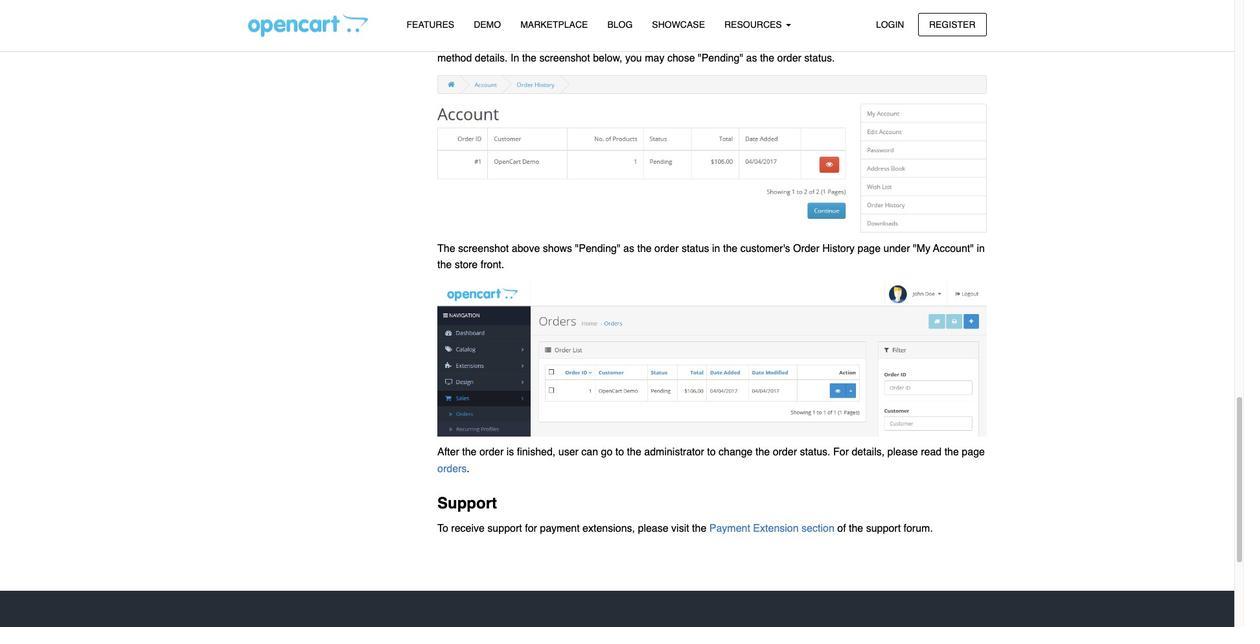 Task type: locate. For each thing, give the bounding box(es) containing it.
user
[[559, 447, 579, 459]]

order right customer's
[[794, 243, 820, 255]]

please right extensions,
[[638, 523, 669, 535]]

order
[[719, 36, 743, 48], [778, 53, 802, 64], [655, 243, 679, 255], [480, 447, 504, 459], [773, 447, 798, 459]]

you
[[777, 36, 793, 48], [626, 53, 642, 64]]

customer
[[480, 20, 522, 31]]

2 vertical spatial status.
[[800, 447, 831, 459]]

payment inside after the customer has confirmed the order, they can visit their order history in their account page to view its status. immediately after checkout, the status will display the default order status you selected when editing the payment method details. in the screenshot below, you may chose "pending" as the order status.
[[916, 36, 956, 48]]

status. inside after the order is finished, user can go to the administrator to change the order status. for details, please read the page orders .
[[800, 447, 831, 459]]

after up immediately
[[438, 20, 460, 31]]

will
[[615, 36, 630, 48]]

read
[[922, 447, 942, 459]]

after
[[496, 36, 517, 48]]

0 horizontal spatial their
[[703, 20, 723, 31]]

0 vertical spatial order
[[726, 20, 753, 31]]

0 vertical spatial as
[[747, 53, 758, 64]]

0 vertical spatial "pending"
[[698, 53, 744, 64]]

0 horizontal spatial payment
[[540, 523, 580, 535]]

page up editing
[[864, 20, 887, 31]]

you left selected
[[777, 36, 793, 48]]

resources link
[[715, 14, 801, 36]]

after inside after the customer has confirmed the order, they can visit their order history in their account page to view its status. immediately after checkout, the status will display the default order status you selected when editing the payment method details. in the screenshot below, you may chose "pending" as the order status.
[[438, 20, 460, 31]]

payment
[[916, 36, 956, 48], [540, 523, 580, 535]]

0 horizontal spatial you
[[626, 53, 642, 64]]

can right they
[[663, 20, 679, 31]]

their
[[703, 20, 723, 31], [802, 20, 822, 31]]

in
[[791, 20, 799, 31], [713, 243, 721, 255], [977, 243, 986, 255]]

for
[[525, 523, 537, 535]]

support
[[438, 494, 497, 513]]

support left forum.
[[867, 523, 901, 535]]

0 vertical spatial history
[[755, 20, 788, 31]]

order inside the screenshot above shows "pending" as the order status in the customer's order history page under "my account" in the store front.
[[655, 243, 679, 255]]

display
[[633, 36, 665, 48]]

1 vertical spatial you
[[626, 53, 642, 64]]

payment down its
[[916, 36, 956, 48]]

to
[[890, 20, 899, 31], [616, 447, 625, 459], [708, 447, 716, 459]]

screenshot up front.
[[458, 243, 509, 255]]

confirmed
[[545, 20, 590, 31]]

1 vertical spatial history
[[823, 243, 855, 255]]

order inside after the customer has confirmed the order, they can visit their order history in their account page to view its status. immediately after checkout, the status will display the default order status you selected when editing the payment method details. in the screenshot below, you may chose "pending" as the order status.
[[726, 20, 753, 31]]

status
[[585, 36, 612, 48], [746, 36, 774, 48], [682, 243, 710, 255]]

section
[[802, 523, 835, 535]]

order right showcase link
[[726, 20, 753, 31]]

history inside the screenshot above shows "pending" as the order status in the customer's order history page under "my account" in the store front.
[[823, 243, 855, 255]]

to left view
[[890, 20, 899, 31]]

status.
[[939, 20, 969, 31], [805, 53, 835, 64], [800, 447, 831, 459]]

1 horizontal spatial screenshot
[[540, 53, 591, 64]]

0 vertical spatial screenshot
[[540, 53, 591, 64]]

2 horizontal spatial in
[[977, 243, 986, 255]]

visit left payment
[[672, 523, 690, 535]]

0 horizontal spatial order
[[726, 20, 753, 31]]

0 vertical spatial visit
[[682, 20, 700, 31]]

order,
[[611, 20, 637, 31]]

page
[[864, 20, 887, 31], [858, 243, 881, 255], [962, 447, 986, 459]]

1 vertical spatial screenshot
[[458, 243, 509, 255]]

1 horizontal spatial can
[[663, 20, 679, 31]]

can
[[663, 20, 679, 31], [582, 447, 599, 459]]

demo
[[474, 19, 501, 30]]

under
[[884, 243, 911, 255]]

in left customer's
[[713, 243, 721, 255]]

1 horizontal spatial history
[[823, 243, 855, 255]]

screenshot down checkout,
[[540, 53, 591, 64]]

please left read
[[888, 447, 919, 459]]

after up orders
[[438, 447, 460, 459]]

extension
[[754, 523, 799, 535]]

to left change
[[708, 447, 716, 459]]

support
[[488, 523, 522, 535], [867, 523, 901, 535]]

"pending" inside the screenshot above shows "pending" as the order status in the customer's order history page under "my account" in the store front.
[[576, 243, 621, 255]]

2 vertical spatial page
[[962, 447, 986, 459]]

details.
[[475, 53, 508, 64]]

features
[[407, 19, 455, 30]]

its
[[926, 20, 936, 31]]

please
[[888, 447, 919, 459], [638, 523, 669, 535]]

0 vertical spatial please
[[888, 447, 919, 459]]

0 horizontal spatial support
[[488, 523, 522, 535]]

1 horizontal spatial their
[[802, 20, 822, 31]]

1 horizontal spatial as
[[747, 53, 758, 64]]

1 horizontal spatial "pending"
[[698, 53, 744, 64]]

account
[[824, 20, 862, 31]]

page inside after the customer has confirmed the order, they can visit their order history in their account page to view its status. immediately after checkout, the status will display the default order status you selected when editing the payment method details. in the screenshot below, you may chose "pending" as the order status.
[[864, 20, 887, 31]]

1 after from the top
[[438, 20, 460, 31]]

page left the under
[[858, 243, 881, 255]]

0 vertical spatial you
[[777, 36, 793, 48]]

1 vertical spatial page
[[858, 243, 881, 255]]

screenshot
[[540, 53, 591, 64], [458, 243, 509, 255]]

order
[[726, 20, 753, 31], [794, 243, 820, 255]]

2 after from the top
[[438, 447, 460, 459]]

to right go
[[616, 447, 625, 459]]

can left go
[[582, 447, 599, 459]]

"pending" inside after the customer has confirmed the order, they can visit their order history in their account page to view its status. immediately after checkout, the status will display the default order status you selected when editing the payment method details. in the screenshot below, you may chose "pending" as the order status.
[[698, 53, 744, 64]]

after for after the customer has confirmed the order, they can visit their order history in their account page to view its status. immediately after checkout, the status will display the default order status you selected when editing the payment method details. in the screenshot below, you may chose "pending" as the order status.
[[438, 20, 460, 31]]

history
[[755, 20, 788, 31], [823, 243, 855, 255]]

1 vertical spatial can
[[582, 447, 599, 459]]

1 vertical spatial order
[[794, 243, 820, 255]]

0 horizontal spatial please
[[638, 523, 669, 535]]

"pending" right shows
[[576, 243, 621, 255]]

in up selected
[[791, 20, 799, 31]]

immediately
[[438, 36, 494, 48]]

status. right its
[[939, 20, 969, 31]]

after the order is finished, user can go to the administrator to change the order status. for details, please read the page orders .
[[438, 447, 986, 475]]

they
[[640, 20, 660, 31]]

administrator
[[645, 447, 705, 459]]

1 horizontal spatial payment
[[916, 36, 956, 48]]

status. down selected
[[805, 53, 835, 64]]

0 vertical spatial status.
[[939, 20, 969, 31]]

history inside after the customer has confirmed the order, they can visit their order history in their account page to view its status. immediately after checkout, the status will display the default order status you selected when editing the payment method details. in the screenshot below, you may chose "pending" as the order status.
[[755, 20, 788, 31]]

0 horizontal spatial screenshot
[[458, 243, 509, 255]]

1 vertical spatial visit
[[672, 523, 690, 535]]

screenshot inside after the customer has confirmed the order, they can visit their order history in their account page to view its status. immediately after checkout, the status will display the default order status you selected when editing the payment method details. in the screenshot below, you may chose "pending" as the order status.
[[540, 53, 591, 64]]

screenshot inside the screenshot above shows "pending" as the order status in the customer's order history page under "my account" in the store front.
[[458, 243, 509, 255]]

method
[[438, 53, 472, 64]]

demo link
[[464, 14, 511, 36]]

their up default
[[703, 20, 723, 31]]

payment right 'for'
[[540, 523, 580, 535]]

blog link
[[598, 14, 643, 36]]

support left 'for'
[[488, 523, 522, 535]]

"pending"
[[698, 53, 744, 64], [576, 243, 621, 255]]

after inside after the order is finished, user can go to the administrator to change the order status. for details, please read the page orders .
[[438, 447, 460, 459]]

in right "account""
[[977, 243, 986, 255]]

as
[[747, 53, 758, 64], [624, 243, 635, 255]]

2 horizontal spatial to
[[890, 20, 899, 31]]

1 vertical spatial after
[[438, 447, 460, 459]]

1 horizontal spatial order
[[794, 243, 820, 255]]

0 horizontal spatial in
[[713, 243, 721, 255]]

status. left for
[[800, 447, 831, 459]]

visit up default
[[682, 20, 700, 31]]

1 horizontal spatial in
[[791, 20, 799, 31]]

0 horizontal spatial can
[[582, 447, 599, 459]]

1 horizontal spatial support
[[867, 523, 901, 535]]

1 vertical spatial as
[[624, 243, 635, 255]]

store
[[455, 260, 478, 271]]

front.
[[481, 260, 505, 271]]

0 horizontal spatial history
[[755, 20, 788, 31]]

visit
[[682, 20, 700, 31], [672, 523, 690, 535]]

1 vertical spatial payment
[[540, 523, 580, 535]]

1 horizontal spatial status
[[682, 243, 710, 255]]

after
[[438, 20, 460, 31], [438, 447, 460, 459]]

marketplace link
[[511, 14, 598, 36]]

0 vertical spatial payment
[[916, 36, 956, 48]]

above
[[512, 243, 540, 255]]

0 vertical spatial after
[[438, 20, 460, 31]]

resources
[[725, 19, 785, 30]]

"pending" down default
[[698, 53, 744, 64]]

0 horizontal spatial as
[[624, 243, 635, 255]]

2 support from the left
[[867, 523, 901, 535]]

1 horizontal spatial to
[[708, 447, 716, 459]]

0 vertical spatial page
[[864, 20, 887, 31]]

register
[[930, 19, 976, 30]]

the
[[462, 20, 477, 31], [593, 20, 608, 31], [567, 36, 582, 48], [668, 36, 682, 48], [899, 36, 913, 48], [522, 53, 537, 64], [761, 53, 775, 64], [638, 243, 652, 255], [724, 243, 738, 255], [438, 260, 452, 271], [462, 447, 477, 459], [627, 447, 642, 459], [756, 447, 770, 459], [945, 447, 960, 459], [693, 523, 707, 535], [849, 523, 864, 535]]

go
[[601, 447, 613, 459]]

you down will
[[626, 53, 642, 64]]

0 horizontal spatial "pending"
[[576, 243, 621, 255]]

can inside after the order is finished, user can go to the administrator to change the order status. for details, please read the page orders .
[[582, 447, 599, 459]]

the
[[438, 243, 456, 255]]

page right read
[[962, 447, 986, 459]]

1 vertical spatial "pending"
[[576, 243, 621, 255]]

0 vertical spatial can
[[663, 20, 679, 31]]

in inside after the customer has confirmed the order, they can visit their order history in their account page to view its status. immediately after checkout, the status will display the default order status you selected when editing the payment method details. in the screenshot below, you may chose "pending" as the order status.
[[791, 20, 799, 31]]

their up selected
[[802, 20, 822, 31]]

payment extension section link
[[710, 523, 835, 535]]

chose
[[668, 53, 695, 64]]

1 horizontal spatial please
[[888, 447, 919, 459]]

forum.
[[904, 523, 934, 535]]



Task type: describe. For each thing, give the bounding box(es) containing it.
to receive support for payment extensions, please visit the payment extension section of the support forum.
[[438, 523, 934, 535]]

sales order - list image
[[438, 282, 987, 437]]

visit inside after the customer has confirmed the order, they can visit their order history in their account page to view its status. immediately after checkout, the status will display the default order status you selected when editing the payment method details. in the screenshot below, you may chose "pending" as the order status.
[[682, 20, 700, 31]]

store front - order history image
[[438, 75, 987, 233]]

may
[[645, 53, 665, 64]]

please inside after the order is finished, user can go to the administrator to change the order status. for details, please read the page orders .
[[888, 447, 919, 459]]

2 horizontal spatial status
[[746, 36, 774, 48]]

1 vertical spatial status.
[[805, 53, 835, 64]]

change
[[719, 447, 753, 459]]

customer's
[[741, 243, 791, 255]]

2 their from the left
[[802, 20, 822, 31]]

of
[[838, 523, 847, 535]]

default
[[685, 36, 716, 48]]

editing
[[866, 36, 896, 48]]

orders link
[[438, 464, 467, 475]]

1 horizontal spatial you
[[777, 36, 793, 48]]

marketplace
[[521, 19, 588, 30]]

features link
[[397, 14, 464, 36]]

opencart - open source shopping cart solution image
[[248, 14, 368, 37]]

shows
[[543, 243, 573, 255]]

page inside after the order is finished, user can go to the administrator to change the order status. for details, please read the page orders .
[[962, 447, 986, 459]]

to
[[438, 523, 449, 535]]

after for after the order is finished, user can go to the administrator to change the order status. for details, please read the page orders .
[[438, 447, 460, 459]]

login
[[877, 19, 905, 30]]

blog
[[608, 19, 633, 30]]

orders
[[438, 464, 467, 475]]

login link
[[866, 13, 916, 36]]

details,
[[852, 447, 885, 459]]

is
[[507, 447, 514, 459]]

status inside the screenshot above shows "pending" as the order status in the customer's order history page under "my account" in the store front.
[[682, 243, 710, 255]]

showcase link
[[643, 14, 715, 36]]

1 vertical spatial please
[[638, 523, 669, 535]]

after the customer has confirmed the order, they can visit their order history in their account page to view its status. immediately after checkout, the status will display the default order status you selected when editing the payment method details. in the screenshot below, you may chose "pending" as the order status.
[[438, 20, 969, 64]]

has
[[525, 20, 542, 31]]

extensions,
[[583, 523, 635, 535]]

selected
[[796, 36, 835, 48]]

account"
[[934, 243, 975, 255]]

"my
[[914, 243, 931, 255]]

can inside after the customer has confirmed the order, they can visit their order history in their account page to view its status. immediately after checkout, the status will display the default order status you selected when editing the payment method details. in the screenshot below, you may chose "pending" as the order status.
[[663, 20, 679, 31]]

view
[[902, 20, 923, 31]]

order inside the screenshot above shows "pending" as the order status in the customer's order history page under "my account" in the store front.
[[794, 243, 820, 255]]

receive
[[452, 523, 485, 535]]

below,
[[593, 53, 623, 64]]

when
[[838, 36, 863, 48]]

.
[[467, 464, 470, 475]]

0 horizontal spatial to
[[616, 447, 625, 459]]

finished,
[[517, 447, 556, 459]]

as inside the screenshot above shows "pending" as the order status in the customer's order history page under "my account" in the store front.
[[624, 243, 635, 255]]

payment
[[710, 523, 751, 535]]

to inside after the customer has confirmed the order, they can visit their order history in their account page to view its status. immediately after checkout, the status will display the default order status you selected when editing the payment method details. in the screenshot below, you may chose "pending" as the order status.
[[890, 20, 899, 31]]

as inside after the customer has confirmed the order, they can visit their order history in their account page to view its status. immediately after checkout, the status will display the default order status you selected when editing the payment method details. in the screenshot below, you may chose "pending" as the order status.
[[747, 53, 758, 64]]

register link
[[919, 13, 987, 36]]

showcase
[[653, 19, 705, 30]]

page inside the screenshot above shows "pending" as the order status in the customer's order history page under "my account" in the store front.
[[858, 243, 881, 255]]

checkout,
[[520, 36, 565, 48]]

for
[[834, 447, 849, 459]]

1 support from the left
[[488, 523, 522, 535]]

in
[[511, 53, 520, 64]]

1 their from the left
[[703, 20, 723, 31]]

the screenshot above shows "pending" as the order status in the customer's order history page under "my account" in the store front.
[[438, 243, 986, 271]]

0 horizontal spatial status
[[585, 36, 612, 48]]



Task type: vqa. For each thing, say whether or not it's contained in the screenshot.
file struct image
no



